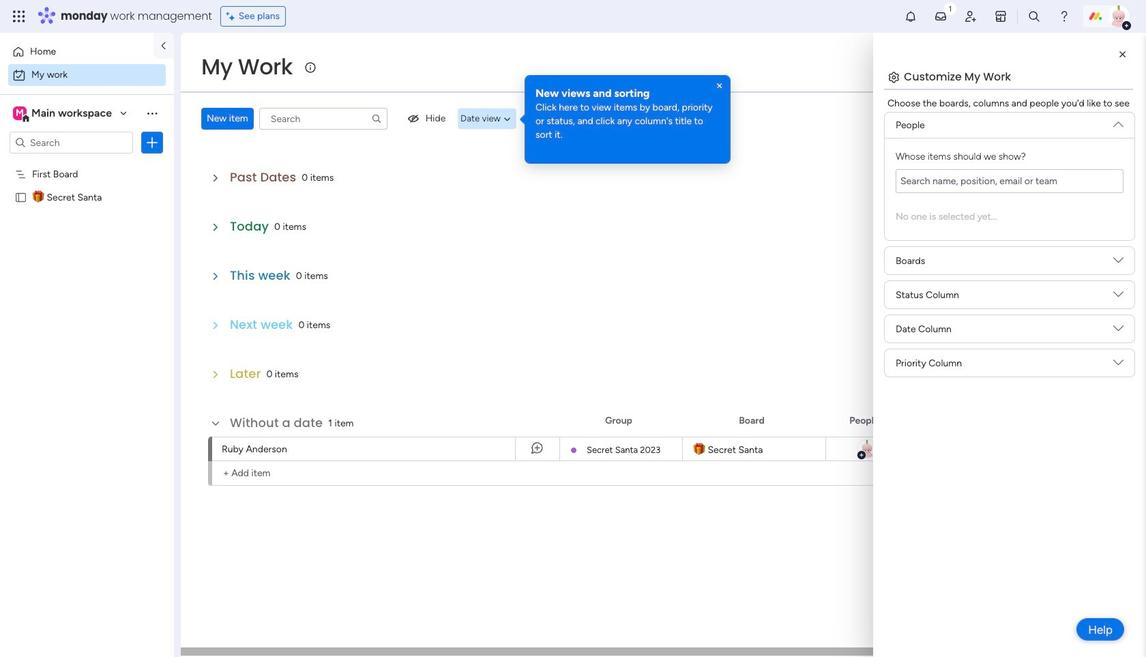 Task type: vqa. For each thing, say whether or not it's contained in the screenshot.
Workspace icon
yes



Task type: describe. For each thing, give the bounding box(es) containing it.
3 dapulse dropdown down arrow image from the top
[[1114, 289, 1124, 305]]

workspace options image
[[145, 106, 159, 120]]

2 vertical spatial option
[[0, 161, 174, 164]]

options image
[[145, 136, 159, 150]]

help image
[[1058, 10, 1072, 23]]

invite members image
[[965, 10, 978, 23]]

notifications image
[[905, 10, 918, 23]]

ruby anderson image
[[857, 439, 878, 459]]

public board image
[[14, 190, 27, 203]]

1 dapulse dropdown down arrow image from the top
[[1114, 324, 1124, 339]]

see plans image
[[226, 9, 239, 24]]

0 vertical spatial option
[[8, 41, 145, 63]]

Search name, position, email or team text field
[[896, 169, 1124, 193]]

2 dapulse dropdown down arrow image from the top
[[1114, 358, 1124, 373]]

ruby anderson image
[[1109, 5, 1131, 27]]



Task type: locate. For each thing, give the bounding box(es) containing it.
select product image
[[12, 10, 26, 23]]

workspace selection element
[[13, 105, 114, 123]]

None text field
[[896, 169, 1124, 193]]

update feed image
[[935, 10, 948, 23]]

search everything image
[[1028, 10, 1042, 23]]

0 vertical spatial dapulse dropdown down arrow image
[[1114, 114, 1124, 129]]

0 vertical spatial dapulse dropdown down arrow image
[[1114, 324, 1124, 339]]

1 vertical spatial option
[[8, 64, 166, 86]]

monday marketplace image
[[995, 10, 1008, 23]]

close image
[[715, 81, 726, 91]]

1 vertical spatial dapulse dropdown down arrow image
[[1114, 358, 1124, 373]]

1 dapulse dropdown down arrow image from the top
[[1114, 114, 1124, 129]]

None search field
[[259, 108, 388, 130]]

2 vertical spatial dapulse dropdown down arrow image
[[1114, 289, 1124, 305]]

Search in workspace field
[[29, 135, 114, 151]]

heading
[[536, 86, 720, 101]]

1 image
[[945, 1, 957, 16]]

dapulse dropdown down arrow image
[[1114, 114, 1124, 129], [1114, 255, 1124, 271], [1114, 289, 1124, 305]]

search image
[[371, 113, 382, 124]]

dapulse dropdown down arrow image
[[1114, 324, 1124, 339], [1114, 358, 1124, 373]]

list box
[[0, 159, 174, 393]]

1 vertical spatial dapulse dropdown down arrow image
[[1114, 255, 1124, 271]]

2 dapulse dropdown down arrow image from the top
[[1114, 255, 1124, 271]]

option
[[8, 41, 145, 63], [8, 64, 166, 86], [0, 161, 174, 164]]

Filter dashboard by text search field
[[259, 108, 388, 130]]

main content
[[181, 33, 1147, 657]]

workspace image
[[13, 106, 27, 121]]



